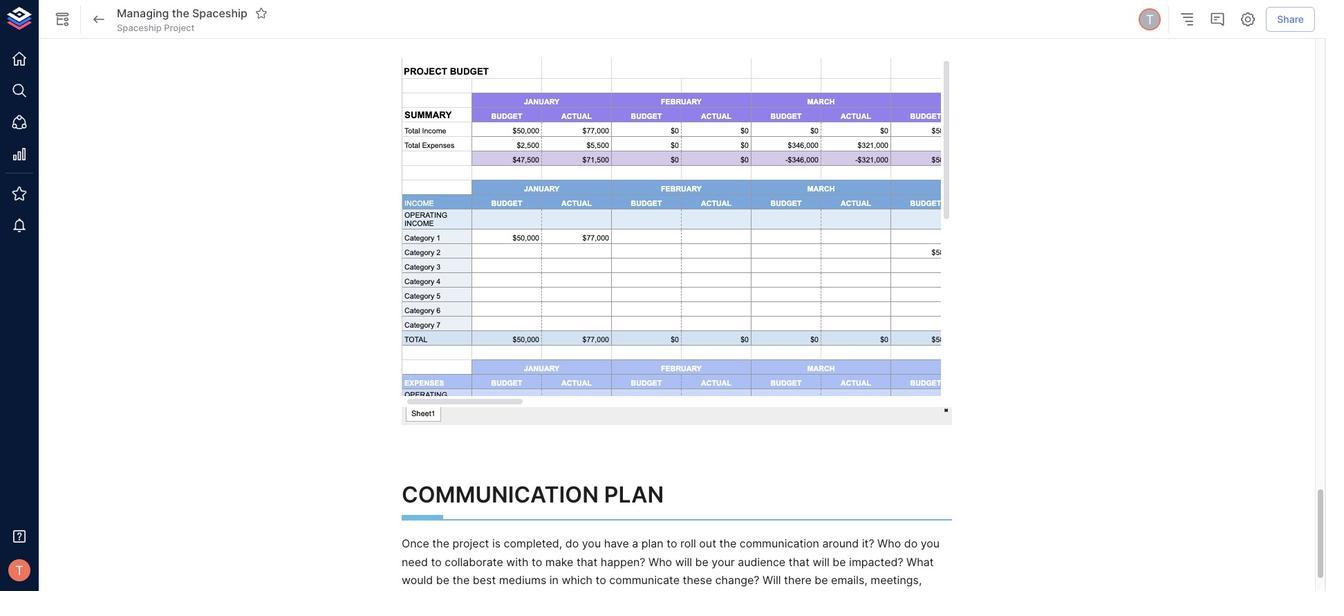 Task type: describe. For each thing, give the bounding box(es) containing it.
communication
[[740, 537, 820, 551]]

like
[[491, 23, 508, 37]]

roll
[[681, 537, 696, 551]]

change?
[[716, 574, 760, 587]]

display
[[871, 23, 908, 37]]

the up project
[[172, 6, 189, 20]]

share
[[1278, 13, 1305, 25]]

to down the completed,
[[532, 555, 543, 569]]

once the project is completed, do you have a plan to roll out the communication around it? who do you need to collaborate with to make that happen? who will be your audience that will be impacted? what would be the best mediums in which to communicate these change? will there be emails, meeting
[[402, 537, 943, 591]]

completed,
[[504, 537, 563, 551]]

would
[[402, 574, 433, 587]]

blank
[[656, 23, 685, 37]]

table of contents image
[[1180, 11, 1196, 28]]

to right which
[[596, 574, 607, 587]]

be right there
[[815, 574, 828, 587]]

2 do from the left
[[905, 537, 918, 551]]

in
[[550, 574, 559, 587]]

plan
[[642, 537, 664, 551]]

0 horizontal spatial t button
[[4, 555, 35, 586]]

settings image
[[1240, 11, 1257, 28]]

on
[[631, 23, 644, 37]]

1 that from the left
[[577, 555, 598, 569]]

2 you from the left
[[921, 537, 940, 551]]

2 horizontal spatial will
[[813, 555, 830, 569]]

make
[[546, 555, 574, 569]]

there
[[784, 574, 812, 587]]

what
[[907, 555, 934, 569]]

the down "collaborate"
[[453, 574, 470, 587]]

the up your
[[720, 537, 737, 551]]

show wiki image
[[54, 11, 71, 28]]

a for spreadsheet
[[647, 23, 653, 37]]

mediums
[[499, 574, 547, 587]]

favorite image
[[255, 7, 268, 19]]

your
[[712, 555, 735, 569]]

spaceship project
[[117, 22, 195, 33]]

is
[[492, 537, 501, 551]]

communication plan
[[402, 481, 664, 508]]

0 horizontal spatial who
[[649, 555, 672, 569]]

collaborate
[[445, 555, 503, 569]]

project
[[164, 22, 195, 33]]

2 that from the left
[[789, 555, 810, 569]]

go back image
[[91, 11, 107, 28]]

0 vertical spatial t button
[[1137, 6, 1164, 33]]



Task type: vqa. For each thing, say whether or not it's contained in the screenshot.
SEARCH USERS... text field
no



Task type: locate. For each thing, give the bounding box(es) containing it.
1 horizontal spatial that
[[789, 555, 810, 569]]

spaceship
[[192, 6, 248, 20], [117, 22, 162, 33]]

plan
[[604, 481, 664, 508]]

it?
[[862, 537, 875, 551]]

spaceship project link
[[117, 21, 195, 34]]

will
[[763, 574, 781, 587]]

which
[[562, 574, 593, 587]]

to right need
[[431, 555, 442, 569]]

a right on
[[647, 23, 653, 37]]

any
[[426, 23, 445, 37]]

these
[[683, 574, 713, 587]]

emails,
[[831, 574, 868, 587]]

share button
[[1267, 7, 1316, 32]]

t button
[[1137, 6, 1164, 33], [4, 555, 35, 586]]

best
[[473, 574, 496, 587]]

line.
[[688, 23, 709, 37]]

comments image
[[1210, 11, 1227, 28]]

will down roll
[[676, 555, 692, 569]]

1 horizontal spatial t button
[[1137, 6, 1164, 33]]

need
[[402, 555, 428, 569]]

0 horizontal spatial spaceship
[[117, 22, 162, 33]]

to left roll
[[667, 537, 678, 551]]

0 vertical spatial spaceship
[[192, 6, 248, 20]]

be up these
[[696, 555, 709, 569]]

1 horizontal spatial spaceship
[[192, 6, 248, 20]]

once
[[402, 537, 429, 551]]

the right the once
[[433, 537, 450, 551]]

1 vertical spatial who
[[649, 555, 672, 569]]

do
[[566, 537, 579, 551], [905, 537, 918, 551]]

1 vertical spatial t
[[15, 563, 23, 578]]

0 vertical spatial who
[[878, 537, 901, 551]]

a right like
[[512, 23, 518, 37]]

google
[[521, 23, 558, 37]]

1 vertical spatial t button
[[4, 555, 35, 586]]

content
[[735, 23, 776, 37]]

impacted?
[[849, 555, 904, 569]]

have
[[604, 537, 629, 551]]

will down around
[[813, 555, 830, 569]]

will
[[779, 23, 795, 37], [676, 555, 692, 569], [813, 555, 830, 569]]

add any weblink like a google spreadsheet on a blank line. the content will automatically display below!
[[402, 23, 946, 37]]

who
[[878, 537, 901, 551], [649, 555, 672, 569]]

do up the make
[[566, 537, 579, 551]]

you
[[582, 537, 601, 551], [921, 537, 940, 551]]

that up which
[[577, 555, 598, 569]]

1 horizontal spatial will
[[779, 23, 795, 37]]

add
[[402, 23, 423, 37]]

the
[[712, 23, 732, 37]]

0 horizontal spatial will
[[676, 555, 692, 569]]

automatically
[[799, 23, 868, 37]]

that
[[577, 555, 598, 569], [789, 555, 810, 569]]

2 horizontal spatial a
[[647, 23, 653, 37]]

a left plan
[[632, 537, 639, 551]]

with
[[507, 555, 529, 569]]

who right it?
[[878, 537, 901, 551]]

be right the would
[[436, 574, 450, 587]]

managing the spaceship
[[117, 6, 248, 20]]

a for you
[[632, 537, 639, 551]]

to
[[667, 537, 678, 551], [431, 555, 442, 569], [532, 555, 543, 569], [596, 574, 607, 587]]

0 horizontal spatial a
[[512, 23, 518, 37]]

0 horizontal spatial that
[[577, 555, 598, 569]]

1 horizontal spatial you
[[921, 537, 940, 551]]

1 horizontal spatial do
[[905, 537, 918, 551]]

a
[[512, 23, 518, 37], [647, 23, 653, 37], [632, 537, 639, 551]]

spaceship left favorite icon
[[192, 6, 248, 20]]

weblink
[[448, 23, 488, 37]]

project
[[453, 537, 489, 551]]

will right content
[[779, 23, 795, 37]]

1 horizontal spatial a
[[632, 537, 639, 551]]

do up what
[[905, 537, 918, 551]]

happen?
[[601, 555, 646, 569]]

0 vertical spatial t
[[1146, 12, 1155, 27]]

who down plan
[[649, 555, 672, 569]]

1 you from the left
[[582, 537, 601, 551]]

out
[[700, 537, 717, 551]]

a inside "once the project is completed, do you have a plan to roll out the communication around it? who do you need to collaborate with to make that happen? who will be your audience that will be impacted? what would be the best mediums in which to communicate these change? will there be emails, meeting"
[[632, 537, 639, 551]]

1 horizontal spatial who
[[878, 537, 901, 551]]

that up there
[[789, 555, 810, 569]]

0 horizontal spatial do
[[566, 537, 579, 551]]

1 horizontal spatial t
[[1146, 12, 1155, 27]]

communicate
[[610, 574, 680, 587]]

be down around
[[833, 555, 846, 569]]

0 horizontal spatial t
[[15, 563, 23, 578]]

around
[[823, 537, 859, 551]]

1 vertical spatial spaceship
[[117, 22, 162, 33]]

below!
[[911, 23, 946, 37]]

you left the have
[[582, 537, 601, 551]]

you up what
[[921, 537, 940, 551]]

0 horizontal spatial you
[[582, 537, 601, 551]]

spaceship down managing
[[117, 22, 162, 33]]

be
[[696, 555, 709, 569], [833, 555, 846, 569], [436, 574, 450, 587], [815, 574, 828, 587]]

the
[[172, 6, 189, 20], [433, 537, 450, 551], [720, 537, 737, 551], [453, 574, 470, 587]]

managing
[[117, 6, 169, 20]]

communication
[[402, 481, 599, 508]]

spreadsheet
[[561, 23, 628, 37]]

audience
[[738, 555, 786, 569]]

t
[[1146, 12, 1155, 27], [15, 563, 23, 578]]

1 do from the left
[[566, 537, 579, 551]]



